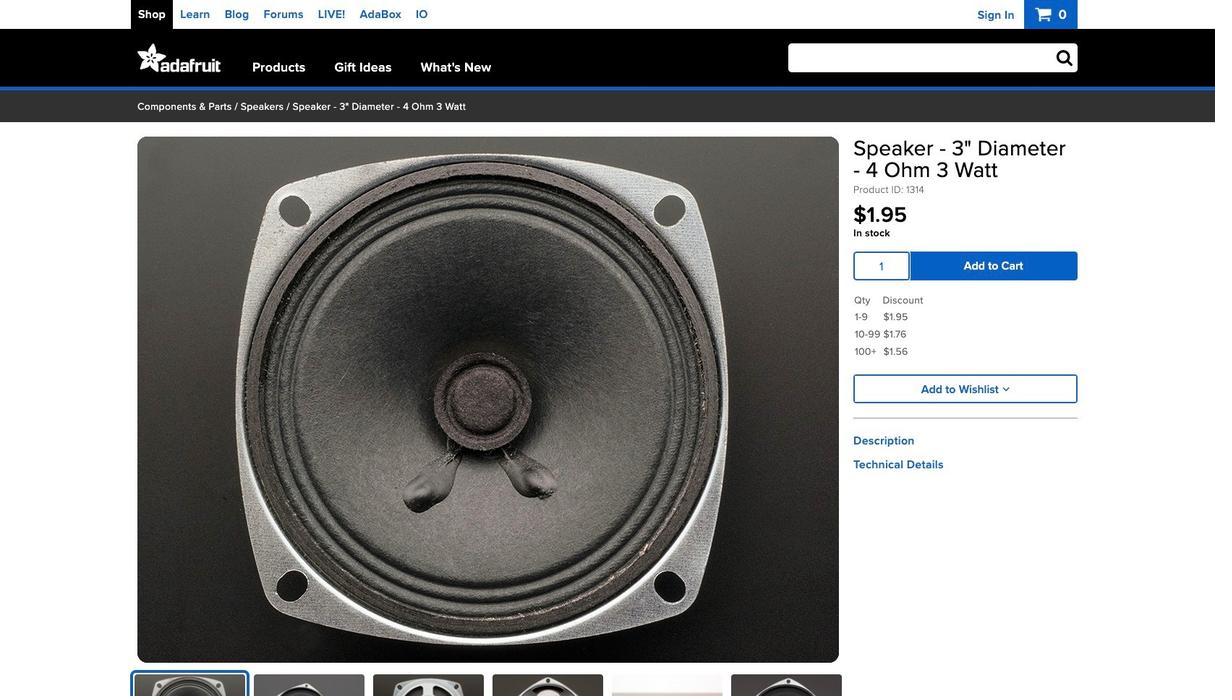 Task type: vqa. For each thing, say whether or not it's contained in the screenshot.
search field
yes



Task type: locate. For each thing, give the bounding box(es) containing it.
speaker - 3" diameter - 4 ohm 3 watt image
[[138, 137, 839, 663]]

None text field
[[789, 43, 1078, 72]]

None search field
[[765, 43, 1078, 72]]

shopping cart image
[[1036, 5, 1056, 23]]

adafruit logo image
[[138, 43, 221, 72]]



Task type: describe. For each thing, give the bounding box(es) containing it.
choose gallery item to display tab list
[[130, 670, 847, 697]]

search image
[[1057, 48, 1073, 66]]

Quantity text field
[[854, 252, 910, 281]]



